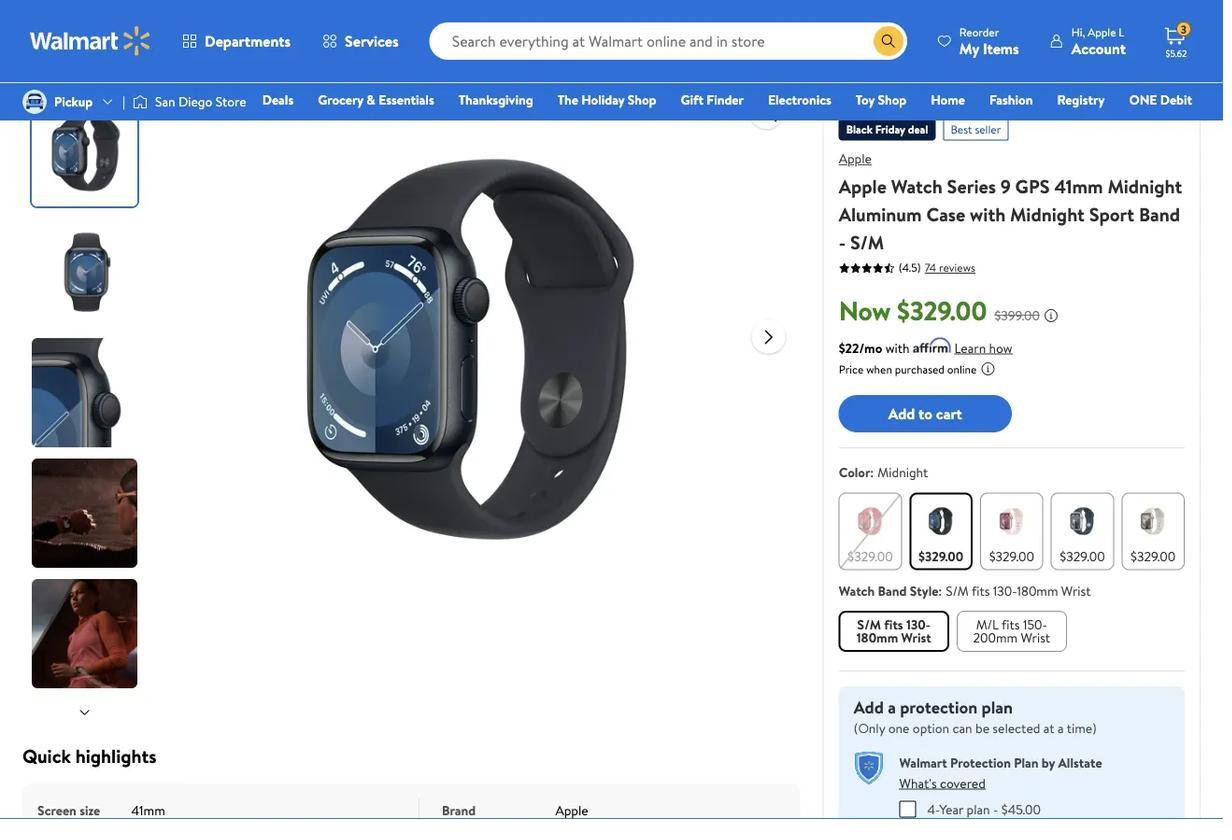 Task type: vqa. For each thing, say whether or not it's contained in the screenshot.
(Refurbished) inside the RESTORED APPLE AIRPODS PRO 2 WHITE IN EAR HEADPHONES MQD83AM/A (REFURBISHED)
no



Task type: locate. For each thing, give the bounding box(es) containing it.
(only
[[854, 719, 885, 737]]

0 horizontal spatial 130-
[[906, 615, 931, 634]]

now
[[839, 292, 891, 328]]

with inside apple apple watch series 9 gps 41mm midnight aluminum case with midnight sport band - s/m
[[970, 201, 1006, 227]]

bought
[[873, 59, 914, 78]]

500+
[[839, 59, 869, 78]]

1 horizontal spatial band
[[1139, 201, 1180, 227]]

gift
[[681, 91, 704, 109]]

|
[[123, 92, 125, 111]]

0 vertical spatial add
[[888, 403, 915, 424]]

 image
[[22, 90, 47, 114], [133, 92, 148, 111]]

4 $329.00 button from the left
[[1051, 493, 1114, 570]]

1 vertical spatial :
[[938, 581, 942, 600]]

0 vertical spatial band
[[1139, 201, 1180, 227]]

the holiday shop
[[557, 91, 656, 109]]

0 horizontal spatial :
[[870, 463, 874, 481]]

0 horizontal spatial band
[[878, 581, 907, 600]]

electronics link
[[760, 90, 840, 110]]

0 horizontal spatial wrist
[[901, 629, 931, 647]]

gift finder
[[681, 91, 744, 109]]

apple left l
[[1088, 24, 1116, 40]]

add up (only
[[854, 695, 884, 719]]

apple watch series 9 gps 41mm midnight aluminum case with midnight sport band - s/m - image 5 of 10 image
[[32, 579, 141, 689]]

180mm
[[1017, 581, 1058, 600], [856, 629, 898, 647]]

band right the sport
[[1139, 201, 1180, 227]]

registry
[[1057, 91, 1105, 109]]

fits up the m/l
[[972, 581, 990, 600]]

account
[[1071, 38, 1126, 58]]

fits right the m/l
[[1002, 615, 1020, 634]]

2 vertical spatial midnight
[[878, 463, 928, 481]]

be
[[975, 719, 989, 737]]

1 vertical spatial add
[[854, 695, 884, 719]]

$5.62
[[1166, 47, 1187, 59]]

2 shop from the left
[[878, 91, 907, 109]]

130-
[[993, 581, 1017, 600], [906, 615, 931, 634]]

1 horizontal spatial with
[[970, 201, 1006, 227]]

Search search field
[[429, 22, 907, 60]]

apple inside hi, apple l account
[[1088, 24, 1116, 40]]

2 vertical spatial apple
[[839, 173, 887, 199]]

midnight
[[1108, 173, 1182, 199], [1010, 201, 1085, 227], [878, 463, 928, 481]]

 image right |
[[133, 92, 148, 111]]

s/m
[[850, 229, 884, 255], [946, 581, 969, 600], [857, 615, 881, 634]]

add inside button
[[888, 403, 915, 424]]

add for to
[[888, 403, 915, 424]]

180mm inside s/m fits 130- 180mm wrist
[[856, 629, 898, 647]]

s/m fits 130- 180mm wrist button
[[839, 611, 949, 652]]

band left "style"
[[878, 581, 907, 600]]

s/m inside s/m fits 130- 180mm wrist
[[857, 615, 881, 634]]

1 horizontal spatial  image
[[133, 92, 148, 111]]

m/l
[[976, 615, 999, 634]]

0 horizontal spatial add
[[854, 695, 884, 719]]

2 $329.00 button from the left
[[909, 493, 973, 570]]

option
[[913, 719, 949, 737]]

180mm up 150-
[[1017, 581, 1058, 600]]

$329.00 for 5th $329.00 button from right
[[848, 547, 893, 565]]

180mm up (only
[[856, 629, 898, 647]]

wrist inside the m/l fits 150- 200mm wrist
[[1021, 629, 1050, 647]]

1 horizontal spatial wrist
[[1021, 629, 1050, 647]]

0 horizontal spatial shop
[[628, 91, 656, 109]]

0 horizontal spatial watch
[[839, 581, 875, 600]]

a up one
[[888, 695, 896, 719]]

$329.00 for third $329.00 button from left
[[989, 547, 1034, 565]]

walmart image
[[30, 26, 151, 56]]

1 horizontal spatial fits
[[972, 581, 990, 600]]

fits inside the m/l fits 150- 200mm wrist
[[1002, 615, 1020, 634]]

1 horizontal spatial add
[[888, 403, 915, 424]]

plan up 'be'
[[982, 695, 1013, 719]]

search icon image
[[881, 34, 896, 49]]

what's covered button
[[899, 774, 986, 792]]

1 vertical spatial -
[[993, 800, 998, 818]]

midnight up the sport
[[1108, 173, 1182, 199]]

1 horizontal spatial watch
[[891, 173, 943, 199]]

shop right "toy"
[[878, 91, 907, 109]]

130- down "style"
[[906, 615, 931, 634]]

-
[[839, 229, 846, 255], [993, 800, 998, 818]]

year
[[939, 800, 963, 818]]

apple
[[1088, 24, 1116, 40], [839, 149, 872, 168], [839, 173, 887, 199]]

affirm image
[[913, 338, 951, 352]]

quick
[[22, 743, 71, 769]]

1 shop from the left
[[628, 91, 656, 109]]

1 vertical spatial s/m
[[946, 581, 969, 600]]

$45.00
[[1001, 800, 1041, 818]]

fits
[[972, 581, 990, 600], [884, 615, 903, 634], [1002, 615, 1020, 634]]

fits down watch band style : s/m fits 130-180mm wrist
[[884, 615, 903, 634]]

$22/mo with
[[839, 338, 910, 357]]

1 horizontal spatial :
[[938, 581, 942, 600]]

9
[[1000, 173, 1011, 199]]

apple down the black
[[839, 149, 872, 168]]

watch up s/m fits 130- 180mm wrist
[[839, 581, 875, 600]]

wrist
[[1061, 581, 1091, 600], [901, 629, 931, 647], [1021, 629, 1050, 647]]

watch
[[891, 173, 943, 199], [839, 581, 875, 600]]

debit
[[1160, 91, 1192, 109]]

2 horizontal spatial fits
[[1002, 615, 1020, 634]]

0 vertical spatial plan
[[982, 695, 1013, 719]]

midnight right color
[[878, 463, 928, 481]]

add left 'to'
[[888, 403, 915, 424]]

with down 'series'
[[970, 201, 1006, 227]]

case
[[926, 201, 965, 227]]

wrist up watch band style list
[[1061, 581, 1091, 600]]

thanksgiving link
[[450, 90, 542, 110]]

shop right holiday
[[628, 91, 656, 109]]

0 vertical spatial :
[[870, 463, 874, 481]]

0 horizontal spatial  image
[[22, 90, 47, 114]]

3 $329.00 button from the left
[[980, 493, 1043, 570]]

0 vertical spatial 180mm
[[1017, 581, 1058, 600]]

s/m inside apple apple watch series 9 gps 41mm midnight aluminum case with midnight sport band - s/m
[[850, 229, 884, 255]]

$329.00 for second $329.00 button from right
[[1060, 547, 1105, 565]]

1 horizontal spatial 130-
[[993, 581, 1017, 600]]

san diego store
[[155, 92, 246, 111]]

- inside apple apple watch series 9 gps 41mm midnight aluminum case with midnight sport band - s/m
[[839, 229, 846, 255]]

add inside add a protection plan (only one option can be selected at a time)
[[854, 695, 884, 719]]

1 vertical spatial 130-
[[906, 615, 931, 634]]

0 horizontal spatial 180mm
[[856, 629, 898, 647]]

midnight down gps
[[1010, 201, 1085, 227]]

legal information image
[[980, 361, 995, 376]]

items
[[983, 38, 1019, 58]]

1 vertical spatial 180mm
[[856, 629, 898, 647]]

electronics
[[768, 91, 831, 109]]

toy shop link
[[847, 90, 915, 110]]

0 horizontal spatial midnight
[[878, 463, 928, 481]]

apple for l
[[1088, 24, 1116, 40]]

plan
[[982, 695, 1013, 719], [967, 800, 990, 818]]

1 horizontal spatial midnight
[[1010, 201, 1085, 227]]

wrist down "style"
[[901, 629, 931, 647]]

$22/mo
[[839, 338, 882, 357]]

one
[[1129, 91, 1157, 109]]

add to favorites list, apple watch series 9 gps 41mm midnight aluminum case with midnight sport band - s/m image
[[756, 59, 778, 83]]

- down aluminum
[[839, 229, 846, 255]]

reorder my items
[[959, 24, 1019, 58]]

my
[[959, 38, 979, 58]]

5 $329.00 button from the left
[[1122, 493, 1185, 570]]

essentials
[[379, 91, 434, 109]]

0 vertical spatial -
[[839, 229, 846, 255]]

a right at
[[1058, 719, 1064, 737]]

walmart+ link
[[1128, 116, 1201, 136]]

$329.00
[[897, 292, 987, 328], [848, 547, 893, 565], [919, 547, 964, 565], [989, 547, 1034, 565], [1060, 547, 1105, 565], [1131, 547, 1176, 565]]

learn how button
[[955, 338, 1013, 358]]

deal
[[908, 121, 928, 137]]

0 vertical spatial s/m
[[850, 229, 884, 255]]

:
[[870, 463, 874, 481], [938, 581, 942, 600]]

1 horizontal spatial a
[[1058, 719, 1064, 737]]

apple watch series 9 gps 41mm midnight aluminum case with midnight sport band - s/m - image 4 of 10 image
[[32, 459, 141, 568]]

: up s/m fits 130- 180mm wrist button
[[938, 581, 942, 600]]

covered
[[940, 774, 986, 792]]

apple apple watch series 9 gps 41mm midnight aluminum case with midnight sport band - s/m
[[839, 149, 1182, 255]]

0 vertical spatial midnight
[[1108, 173, 1182, 199]]

fits inside s/m fits 130- 180mm wrist
[[884, 615, 903, 634]]

1 horizontal spatial shop
[[878, 91, 907, 109]]

1 vertical spatial with
[[885, 338, 910, 357]]

1 vertical spatial midnight
[[1010, 201, 1085, 227]]

0 vertical spatial apple
[[1088, 24, 1116, 40]]

with up "price when purchased online"
[[885, 338, 910, 357]]

- left "$45.00"
[[993, 800, 998, 818]]

apple down apple link
[[839, 173, 887, 199]]

plan right 'year'
[[967, 800, 990, 818]]

a
[[888, 695, 896, 719], [1058, 719, 1064, 737]]

diego
[[178, 92, 212, 111]]

1 $329.00 button from the left
[[839, 493, 902, 570]]

apple watch series 9 gps 41mm midnight aluminum case with midnight sport band - s/m - image 3 of 10 image
[[32, 338, 141, 448]]

130- up the m/l
[[993, 581, 1017, 600]]

to
[[919, 403, 933, 424]]

 image for pickup
[[22, 90, 47, 114]]

watch up 'case'
[[891, 173, 943, 199]]

how
[[989, 338, 1013, 357]]

sport
[[1089, 201, 1134, 227]]

next media item image
[[757, 326, 780, 348]]

one debit link
[[1121, 90, 1201, 110]]

: down add to cart button at the right of the page
[[870, 463, 874, 481]]

0 horizontal spatial -
[[839, 229, 846, 255]]

purchased
[[895, 361, 945, 377]]

band inside apple apple watch series 9 gps 41mm midnight aluminum case with midnight sport band - s/m
[[1139, 201, 1180, 227]]

0 vertical spatial watch
[[891, 173, 943, 199]]

wrist right 200mm
[[1021, 629, 1050, 647]]

wrist for m/l fits 150- 200mm wrist
[[1021, 629, 1050, 647]]

m/l fits 150- 200mm wrist button
[[957, 611, 1067, 652]]

finder
[[707, 91, 744, 109]]

0 vertical spatial with
[[970, 201, 1006, 227]]

2 vertical spatial s/m
[[857, 615, 881, 634]]

add
[[888, 403, 915, 424], [854, 695, 884, 719]]

color : midnight
[[839, 463, 928, 481]]

wrist inside s/m fits 130- 180mm wrist
[[901, 629, 931, 647]]

registry link
[[1049, 90, 1113, 110]]

color list
[[835, 489, 1188, 574]]

 image left pickup
[[22, 90, 47, 114]]

add for a
[[854, 695, 884, 719]]

best seller
[[951, 121, 1001, 137]]

black friday deal
[[846, 121, 928, 137]]

0 horizontal spatial fits
[[884, 615, 903, 634]]



Task type: describe. For each thing, give the bounding box(es) containing it.
next image image
[[77, 706, 92, 720]]

price
[[839, 361, 864, 377]]

toy
[[856, 91, 875, 109]]

gift finder link
[[672, 90, 752, 110]]

price when purchased online
[[839, 361, 977, 377]]

$329.00 for 1st $329.00 button from right
[[1131, 547, 1176, 565]]

learn more about strikethrough prices image
[[1044, 308, 1059, 323]]

0 horizontal spatial a
[[888, 695, 896, 719]]

home
[[931, 91, 965, 109]]

cart
[[936, 403, 962, 424]]

1 horizontal spatial -
[[993, 800, 998, 818]]

allstate
[[1058, 753, 1102, 772]]

what's
[[899, 774, 937, 792]]

seller
[[975, 121, 1001, 137]]

1 vertical spatial plan
[[967, 800, 990, 818]]

add a protection plan (only one option can be selected at a time)
[[854, 695, 1097, 737]]

$329.00 for fourth $329.00 button from right
[[919, 547, 964, 565]]

yesterday
[[949, 59, 1004, 78]]

learn how
[[955, 338, 1013, 357]]

black
[[846, 121, 873, 137]]

store
[[216, 92, 246, 111]]

2 horizontal spatial midnight
[[1108, 173, 1182, 199]]

can
[[953, 719, 972, 737]]

series
[[947, 173, 996, 199]]

shop inside 'link'
[[628, 91, 656, 109]]

protection
[[950, 753, 1011, 772]]

online
[[947, 361, 977, 377]]

m/l fits 150- 200mm wrist
[[973, 615, 1050, 647]]

fits for m/l fits 150- 200mm wrist
[[1002, 615, 1020, 634]]

500+ bought since yesterday
[[839, 59, 1004, 78]]

hi, apple l account
[[1071, 24, 1126, 58]]

toy shop
[[856, 91, 907, 109]]

fashion link
[[981, 90, 1041, 110]]

now $329.00
[[839, 292, 987, 328]]

one
[[888, 719, 910, 737]]

wrist for s/m fits 130- 180mm wrist
[[901, 629, 931, 647]]

holiday
[[581, 91, 625, 109]]

apple watch series 9 gps 41mm midnight aluminum case with midnight sport band - s/m - image 2 of 10 image
[[32, 218, 141, 327]]

watch band style list
[[835, 607, 1188, 656]]

thanksgiving
[[458, 91, 533, 109]]

highlights
[[75, 743, 157, 769]]

fashion
[[989, 91, 1033, 109]]

walmart
[[899, 753, 947, 772]]

learn
[[955, 338, 986, 357]]

130- inside s/m fits 130- 180mm wrist
[[906, 615, 931, 634]]

4-year plan - $45.00
[[927, 800, 1041, 818]]

$399.00
[[994, 306, 1040, 324]]

the holiday shop link
[[549, 90, 665, 110]]

watch band style : s/m fits 130-180mm wrist
[[839, 581, 1091, 600]]

style
[[910, 581, 938, 600]]

zoom image modal image
[[756, 101, 778, 123]]

4-Year plan - $45.00 checkbox
[[899, 801, 916, 818]]

services
[[345, 31, 399, 51]]

watch inside apple apple watch series 9 gps 41mm midnight aluminum case with midnight sport band - s/m
[[891, 173, 943, 199]]

san
[[155, 92, 175, 111]]

pickup
[[54, 92, 93, 111]]

add to cart
[[888, 403, 962, 424]]

1 vertical spatial apple
[[839, 149, 872, 168]]

apple watch series 9 gps 41mm midnight aluminum case with midnight sport band - s/m image
[[210, 50, 737, 648]]

1 horizontal spatial 180mm
[[1017, 581, 1058, 600]]

(4.5) 74 reviews
[[899, 260, 975, 276]]

200mm
[[973, 629, 1018, 647]]

home link
[[922, 90, 974, 110]]

l
[[1119, 24, 1124, 40]]

1 vertical spatial watch
[[839, 581, 875, 600]]

gps
[[1015, 173, 1050, 199]]

 image for san diego store
[[133, 92, 148, 111]]

since
[[917, 59, 946, 78]]

apple for watch
[[839, 173, 887, 199]]

74
[[925, 260, 936, 276]]

reviews
[[939, 260, 975, 276]]

reorder
[[959, 24, 999, 40]]

3
[[1181, 21, 1187, 37]]

(4.5)
[[899, 260, 921, 276]]

departments
[[205, 31, 291, 51]]

apple watch series 9 gps 41mm midnight aluminum case with midnight sport band - s/m - image 1 of 10 image
[[32, 97, 141, 206]]

&
[[367, 91, 375, 109]]

color
[[839, 463, 870, 481]]

2 horizontal spatial wrist
[[1061, 581, 1091, 600]]

hi,
[[1071, 24, 1085, 40]]

protection
[[900, 695, 977, 719]]

walmart+
[[1136, 117, 1192, 135]]

0 vertical spatial 130-
[[993, 581, 1017, 600]]

when
[[866, 361, 892, 377]]

services button
[[307, 19, 414, 64]]

fits for s/m fits 130- 180mm wrist
[[884, 615, 903, 634]]

grocery
[[318, 91, 363, 109]]

friday
[[875, 121, 905, 137]]

deals
[[262, 91, 294, 109]]

74 reviews link
[[921, 260, 975, 276]]

walmart protection plan by allstate what's covered
[[899, 753, 1102, 792]]

plan inside add a protection plan (only one option can be selected at a time)
[[982, 695, 1013, 719]]

0 horizontal spatial with
[[885, 338, 910, 357]]

deals link
[[254, 90, 302, 110]]

1 vertical spatial band
[[878, 581, 907, 600]]

plan
[[1014, 753, 1039, 772]]

grocery & essentials link
[[309, 90, 443, 110]]

wpp logo image
[[854, 751, 884, 785]]

Walmart Site-Wide search field
[[429, 22, 907, 60]]

time)
[[1067, 719, 1097, 737]]

the
[[557, 91, 578, 109]]



